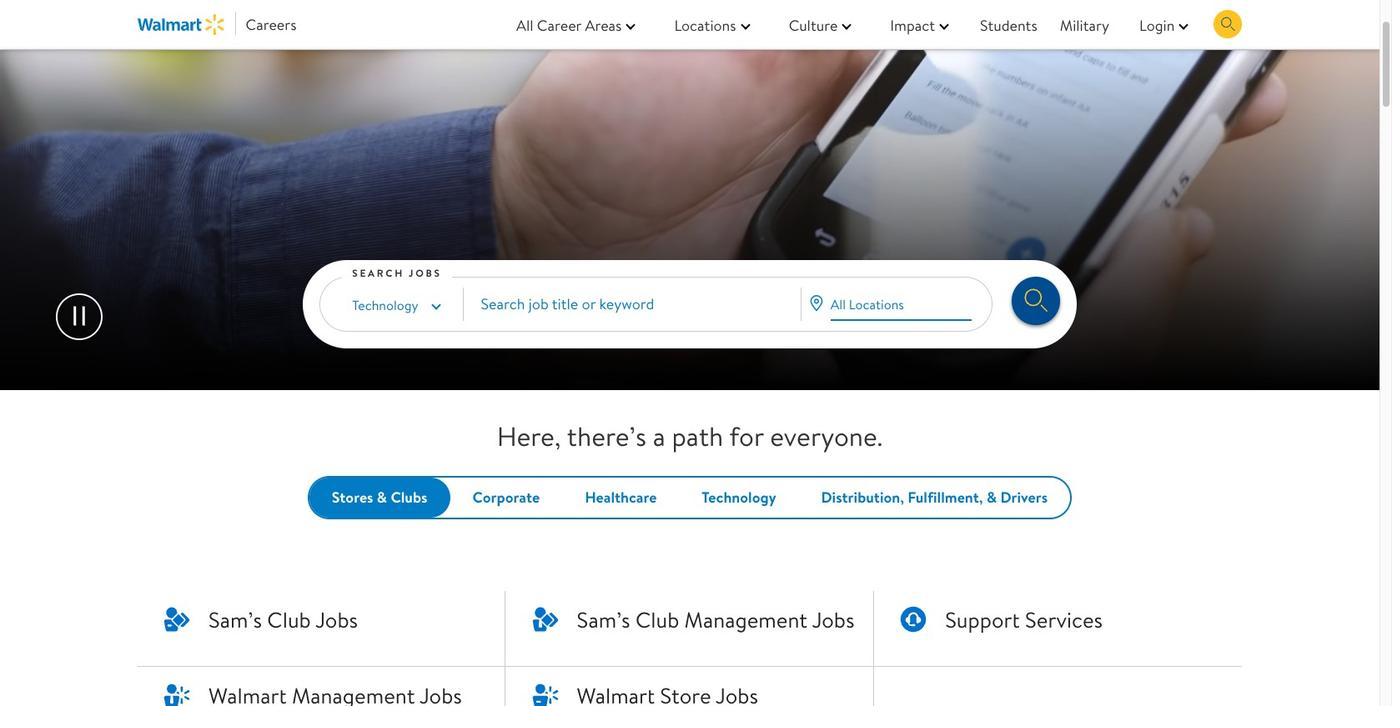 Task type: describe. For each thing, give the bounding box(es) containing it.
culture link
[[774, 13, 860, 37]]

technology
[[702, 488, 776, 508]]

login link
[[1125, 13, 1198, 37]]

military
[[1060, 15, 1110, 36]]

support services link
[[874, 591, 1243, 666]]

here, there's a path for everyone.
[[497, 418, 883, 455]]

career
[[537, 15, 582, 36]]

login
[[1140, 15, 1175, 36]]

all
[[516, 15, 534, 36]]

locations link
[[659, 13, 759, 37]]

areas
[[585, 15, 622, 36]]

1 & from the left
[[377, 488, 387, 508]]

sam's club jobs
[[209, 605, 358, 635]]

jobs inside search jobs section
[[409, 266, 442, 281]]

corporate
[[473, 488, 540, 508]]

corporate link
[[473, 488, 540, 508]]

jobs inside sam's club jobs link
[[316, 605, 358, 635]]

locations
[[674, 15, 736, 36]]

Location text field
[[831, 290, 972, 321]]

careers link
[[137, 13, 297, 37]]

distribution, fulfillment, & drivers link
[[821, 488, 1048, 508]]

distribution, fulfillment, & drivers
[[821, 488, 1048, 508]]

services
[[1025, 605, 1103, 635]]



Task type: vqa. For each thing, say whether or not it's contained in the screenshot.
the bottommost Walmart
no



Task type: locate. For each thing, give the bounding box(es) containing it.
here,
[[497, 418, 561, 455]]

students
[[980, 15, 1038, 36]]

clubs
[[391, 488, 428, 508]]

fulfillment,
[[908, 488, 983, 508]]

club for management
[[636, 605, 679, 635]]

1 horizontal spatial jobs
[[409, 266, 442, 281]]

Search Jobs text field
[[481, 290, 784, 319]]

sam's club management jobs
[[577, 605, 855, 635]]

support services
[[945, 605, 1103, 635]]

sam's inside sam's club management jobs link
[[577, 605, 630, 635]]

sam's for sam's club jobs
[[209, 605, 262, 635]]

0 horizontal spatial &
[[377, 488, 387, 508]]

distribution,
[[821, 488, 904, 508]]

path
[[672, 418, 724, 455]]

1 horizontal spatial club
[[636, 605, 679, 635]]

0 horizontal spatial sam's
[[209, 605, 262, 635]]

& left the drivers
[[987, 488, 997, 508]]

stores
[[332, 488, 373, 508]]

drivers
[[1001, 488, 1048, 508]]

& left clubs
[[377, 488, 387, 508]]

military link
[[1053, 13, 1110, 37]]

healthcare
[[585, 488, 657, 508]]

sam's club jobs link
[[137, 591, 505, 666]]

all career areas
[[516, 15, 622, 36]]

stores & clubs link
[[332, 488, 428, 508]]

all career areas link
[[501, 13, 644, 37]]

search jobs section
[[0, 0, 1380, 390]]

1 sam's from the left
[[209, 605, 262, 635]]

two associates reviewing items in a notebook element
[[0, 0, 1380, 390]]

0 horizontal spatial jobs
[[316, 605, 358, 635]]

for
[[730, 418, 764, 455]]

club for jobs
[[267, 605, 311, 635]]

there's
[[567, 418, 647, 455]]

careers
[[246, 14, 297, 35]]

healthcare link
[[585, 488, 657, 508]]

students link
[[973, 13, 1038, 37]]

1 horizontal spatial &
[[987, 488, 997, 508]]

jobs
[[409, 266, 442, 281], [316, 605, 358, 635], [812, 605, 855, 635]]

2 club from the left
[[636, 605, 679, 635]]

sam's inside sam's club jobs link
[[209, 605, 262, 635]]

impact link
[[875, 13, 958, 37]]

everyone.
[[770, 418, 883, 455]]

1 horizontal spatial sam's
[[577, 605, 630, 635]]

a
[[653, 418, 666, 455]]

sam's
[[209, 605, 262, 635], [577, 605, 630, 635]]

&
[[377, 488, 387, 508], [987, 488, 997, 508]]

2 horizontal spatial jobs
[[812, 605, 855, 635]]

search
[[352, 266, 405, 281]]

stores & clubs
[[332, 488, 428, 508]]

sam's for sam's club management jobs
[[577, 605, 630, 635]]

jobs inside sam's club management jobs link
[[812, 605, 855, 635]]

0 horizontal spatial club
[[267, 605, 311, 635]]

support
[[945, 605, 1020, 635]]

search jobs
[[352, 266, 442, 281]]

management
[[685, 605, 808, 635]]

culture
[[789, 15, 838, 36]]

1 club from the left
[[267, 605, 311, 635]]

sam's club management jobs link
[[506, 591, 873, 666]]

technology link
[[702, 488, 776, 508]]

club
[[267, 605, 311, 635], [636, 605, 679, 635]]

impact
[[891, 15, 935, 36]]

2 sam's from the left
[[577, 605, 630, 635]]

2 & from the left
[[987, 488, 997, 508]]



